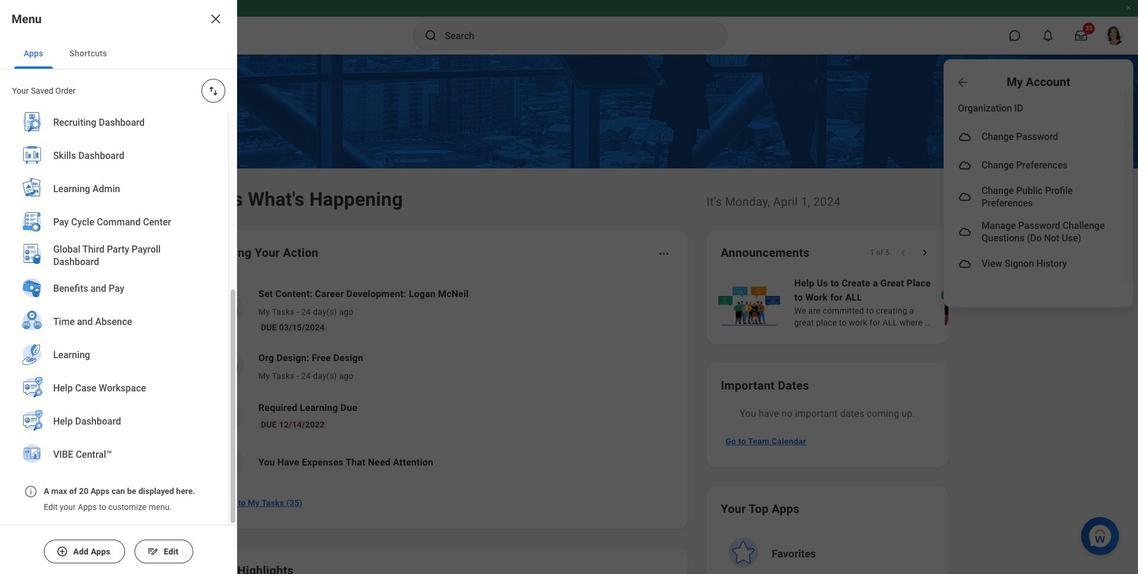Task type: describe. For each thing, give the bounding box(es) containing it.
info image
[[24, 485, 38, 499]]

dashboard expenses image
[[221, 454, 239, 472]]

1 inbox image from the top
[[221, 301, 239, 319]]

4 menu item from the top
[[944, 215, 1125, 250]]

notifications large image
[[1043, 30, 1055, 42]]

1 avatar image from the top
[[959, 130, 973, 144]]

back image
[[956, 75, 971, 89]]

close environment banner image
[[1126, 4, 1133, 11]]

inbox large image
[[1076, 30, 1088, 42]]

book open image
[[221, 406, 239, 424]]

logan mcneil image
[[1106, 26, 1125, 45]]

list inside global navigation dialog
[[0, 0, 228, 481]]

1 menu item from the top
[[944, 123, 1125, 151]]

3 menu item from the top
[[944, 180, 1125, 215]]

chevron left small image
[[898, 247, 910, 259]]

global navigation dialog
[[0, 0, 237, 574]]



Task type: vqa. For each thing, say whether or not it's contained in the screenshot.
the left home (primary) element
no



Task type: locate. For each thing, give the bounding box(es) containing it.
2 menu item from the top
[[944, 151, 1125, 180]]

menu
[[944, 91, 1134, 282]]

text edit image
[[147, 546, 159, 558]]

plus circle image
[[56, 546, 68, 558]]

5 avatar image from the top
[[959, 257, 973, 271]]

banner
[[0, 0, 1139, 307]]

3 avatar image from the top
[[959, 190, 973, 204]]

sort image
[[208, 85, 219, 97]]

menu item
[[944, 123, 1125, 151], [944, 151, 1125, 180], [944, 180, 1125, 215], [944, 215, 1125, 250], [944, 250, 1125, 278]]

inbox image
[[221, 301, 239, 319], [221, 358, 239, 376]]

1 vertical spatial inbox image
[[221, 358, 239, 376]]

status
[[871, 248, 890, 257]]

main content
[[0, 55, 1139, 574]]

4 avatar image from the top
[[959, 225, 973, 239]]

0 vertical spatial inbox image
[[221, 301, 239, 319]]

chevron right small image
[[919, 247, 931, 259]]

search image
[[424, 28, 438, 43]]

x image
[[209, 12, 223, 26]]

tab list
[[0, 38, 237, 69]]

2 inbox image from the top
[[221, 358, 239, 376]]

list
[[0, 0, 228, 481], [717, 275, 1139, 330], [204, 278, 674, 486]]

2 avatar image from the top
[[959, 158, 973, 173]]

5 menu item from the top
[[944, 250, 1125, 278]]

avatar image
[[959, 130, 973, 144], [959, 158, 973, 173], [959, 190, 973, 204], [959, 225, 973, 239], [959, 257, 973, 271]]



